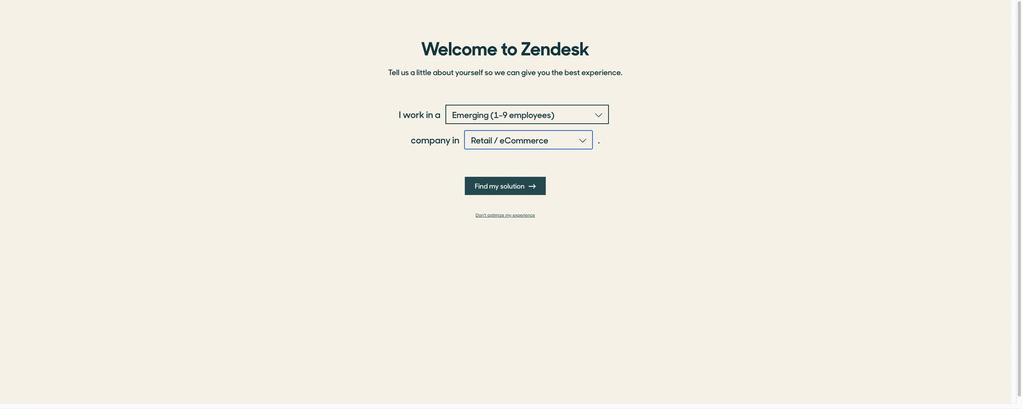 Task type: vqa. For each thing, say whether or not it's contained in the screenshot.
An at the top left of the page
no



Task type: locate. For each thing, give the bounding box(es) containing it.
welcome
[[421, 34, 498, 60]]

0 horizontal spatial in
[[426, 108, 433, 121]]

.
[[598, 133, 600, 146]]

don't optimize my experience
[[476, 213, 535, 219]]

in right work
[[426, 108, 433, 121]]

my
[[489, 181, 499, 191], [506, 213, 512, 219]]

0 horizontal spatial a
[[411, 67, 415, 78]]

a right work
[[435, 108, 441, 121]]

tell
[[388, 67, 400, 78]]

a
[[411, 67, 415, 78], [435, 108, 441, 121]]

a right us
[[411, 67, 415, 78]]

in right company
[[453, 133, 460, 146]]

0 vertical spatial my
[[489, 181, 499, 191]]

1 vertical spatial in
[[453, 133, 460, 146]]

optimize
[[488, 213, 505, 219]]

1 vertical spatial my
[[506, 213, 512, 219]]

best
[[565, 67, 580, 78]]

find     my solution
[[475, 181, 526, 191]]

1 horizontal spatial a
[[435, 108, 441, 121]]

my inside button
[[489, 181, 499, 191]]

zendesk
[[521, 34, 590, 60]]

little
[[417, 67, 432, 78]]

my right find
[[489, 181, 499, 191]]

0 horizontal spatial my
[[489, 181, 499, 191]]

experience
[[513, 213, 535, 219]]

work
[[403, 108, 425, 121]]

my right optimize
[[506, 213, 512, 219]]

1 vertical spatial a
[[435, 108, 441, 121]]

solution
[[501, 181, 525, 191]]

we
[[495, 67, 505, 78]]

us
[[401, 67, 409, 78]]

in
[[426, 108, 433, 121], [453, 133, 460, 146]]

the
[[552, 67, 563, 78]]

so
[[485, 67, 493, 78]]

about
[[433, 67, 454, 78]]



Task type: describe. For each thing, give the bounding box(es) containing it.
give
[[522, 67, 536, 78]]

0 vertical spatial in
[[426, 108, 433, 121]]

company
[[411, 133, 451, 146]]

experience.
[[582, 67, 623, 78]]

don't
[[476, 213, 486, 219]]

can
[[507, 67, 520, 78]]

i
[[399, 108, 401, 121]]

1 horizontal spatial in
[[453, 133, 460, 146]]

you
[[538, 67, 550, 78]]

don't optimize my experience link
[[384, 213, 627, 219]]

1 horizontal spatial my
[[506, 213, 512, 219]]

yourself
[[455, 67, 483, 78]]

find     my solution button
[[465, 177, 546, 195]]

to
[[501, 34, 518, 60]]

tell us a little about yourself so we can give you the best experience.
[[388, 67, 623, 78]]

company in
[[411, 133, 460, 146]]

0 vertical spatial a
[[411, 67, 415, 78]]

arrow right image
[[529, 183, 536, 190]]

i work in a
[[399, 108, 441, 121]]

find
[[475, 181, 488, 191]]

welcome to zendesk
[[421, 34, 590, 60]]



